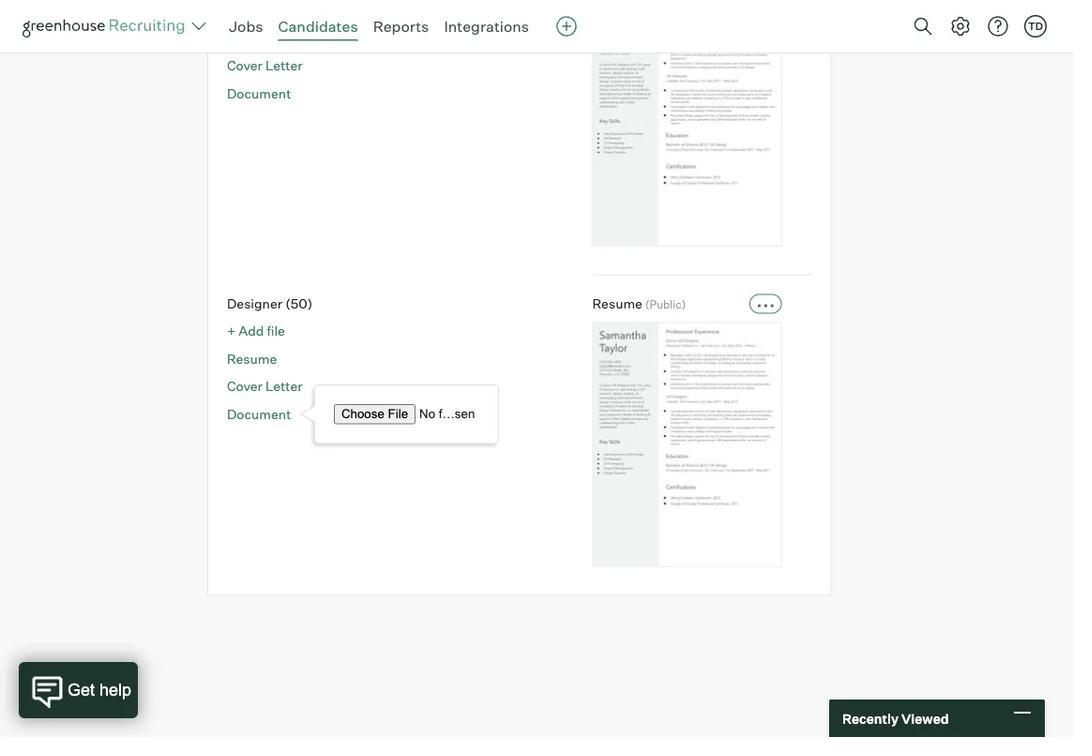 Task type: locate. For each thing, give the bounding box(es) containing it.
+ add file link
[[227, 2, 285, 19], [227, 323, 285, 340]]

letter down designer (50)
[[266, 379, 303, 395]]

(50)
[[285, 296, 313, 312]]

resume for first resume link
[[227, 30, 277, 47]]

+
[[227, 2, 236, 19], [227, 323, 236, 340]]

resume link down designer at the top of page
[[227, 351, 277, 367]]

0 vertical spatial + add file
[[227, 2, 285, 19]]

add
[[239, 2, 264, 19], [239, 323, 264, 340]]

resume
[[227, 30, 277, 47], [593, 296, 643, 312], [227, 351, 277, 367]]

add left candidates link
[[239, 2, 264, 19]]

letter for 2nd resume link from the top
[[266, 379, 303, 395]]

1 cover from the top
[[227, 58, 263, 74]]

cover
[[227, 58, 263, 74], [227, 379, 263, 395]]

2 cover letter link from the top
[[227, 379, 303, 395]]

letter for first resume link
[[266, 58, 303, 74]]

+ left candidates link
[[227, 2, 236, 19]]

+ down designer at the top of page
[[227, 323, 236, 340]]

2 letter from the top
[[266, 379, 303, 395]]

file
[[267, 2, 285, 19], [267, 323, 285, 340]]

cover letter link down jobs
[[227, 58, 303, 74]]

resume left candidates link
[[227, 30, 277, 47]]

2 document link from the top
[[227, 407, 291, 423]]

1 vertical spatial cover letter link
[[227, 379, 303, 395]]

0 vertical spatial document
[[227, 86, 291, 102]]

2 + from the top
[[227, 323, 236, 340]]

1 vertical spatial file
[[267, 323, 285, 340]]

+ add file
[[227, 2, 285, 19], [227, 323, 285, 340]]

2 + add file from the top
[[227, 323, 285, 340]]

1 cover letter from the top
[[227, 58, 303, 74]]

1 document link from the top
[[227, 86, 291, 102]]

cover letter link for 2nd resume link from the top
[[227, 379, 303, 395]]

jobs
[[229, 17, 263, 36]]

1 + add file link from the top
[[227, 2, 285, 19]]

document
[[227, 86, 291, 102], [227, 407, 291, 423]]

0 vertical spatial file
[[267, 2, 285, 19]]

2 cover from the top
[[227, 379, 263, 395]]

cover for 2nd resume link from the top
[[227, 379, 263, 395]]

0 vertical spatial letter
[[266, 58, 303, 74]]

td button
[[1025, 15, 1047, 38]]

cover letter down designer (50)
[[227, 379, 303, 395]]

1 vertical spatial letter
[[266, 379, 303, 395]]

1 vertical spatial + add file link
[[227, 323, 285, 340]]

1 cover letter link from the top
[[227, 58, 303, 74]]

resume down designer at the top of page
[[227, 351, 277, 367]]

0 vertical spatial + add file link
[[227, 2, 285, 19]]

document link
[[227, 86, 291, 102], [227, 407, 291, 423]]

resume left (public) at the top right of the page
[[593, 296, 643, 312]]

None file field
[[334, 405, 480, 425]]

0 vertical spatial add
[[239, 2, 264, 19]]

resume link left candidates link
[[227, 30, 277, 47]]

designer (50)
[[227, 296, 313, 312]]

candidates link
[[278, 17, 358, 36]]

0 vertical spatial resume link
[[227, 30, 277, 47]]

cover for first resume link
[[227, 58, 263, 74]]

1 vertical spatial resume link
[[227, 351, 277, 367]]

0 vertical spatial cover letter
[[227, 58, 303, 74]]

cover letter link
[[227, 58, 303, 74], [227, 379, 303, 395]]

add down designer at the top of page
[[239, 323, 264, 340]]

1 vertical spatial document
[[227, 407, 291, 423]]

letter down candidates link
[[266, 58, 303, 74]]

document link for first resume link
[[227, 86, 291, 102]]

resume link
[[227, 30, 277, 47], [227, 351, 277, 367]]

0 vertical spatial resume
[[227, 30, 277, 47]]

integrations
[[444, 17, 529, 36]]

cover down jobs
[[227, 58, 263, 74]]

1 vertical spatial +
[[227, 323, 236, 340]]

viewed
[[902, 711, 949, 727]]

letter
[[266, 58, 303, 74], [266, 379, 303, 395]]

cover down designer at the top of page
[[227, 379, 263, 395]]

2 cover letter from the top
[[227, 379, 303, 395]]

cover letter
[[227, 58, 303, 74], [227, 379, 303, 395]]

0 vertical spatial document link
[[227, 86, 291, 102]]

cover letter link down designer (50)
[[227, 379, 303, 395]]

2 vertical spatial resume
[[227, 351, 277, 367]]

0 vertical spatial +
[[227, 2, 236, 19]]

1 vertical spatial cover letter
[[227, 379, 303, 395]]

file down designer (50)
[[267, 323, 285, 340]]

0 vertical spatial cover letter link
[[227, 58, 303, 74]]

resume (public)
[[593, 296, 686, 312]]

0 vertical spatial cover
[[227, 58, 263, 74]]

1 vertical spatial add
[[239, 323, 264, 340]]

td
[[1029, 20, 1044, 32]]

cover letter down jobs
[[227, 58, 303, 74]]

1 vertical spatial cover
[[227, 379, 263, 395]]

1 vertical spatial document link
[[227, 407, 291, 423]]

1 vertical spatial + add file
[[227, 323, 285, 340]]

candidates
[[278, 17, 358, 36]]

1 letter from the top
[[266, 58, 303, 74]]

file right jobs
[[267, 2, 285, 19]]

td button
[[1021, 11, 1051, 41]]

document link for 2nd resume link from the top
[[227, 407, 291, 423]]



Task type: describe. For each thing, give the bounding box(es) containing it.
2 file from the top
[[267, 323, 285, 340]]

reports
[[373, 17, 429, 36]]

configure image
[[950, 15, 972, 38]]

greenhouse recruiting image
[[23, 15, 191, 38]]

1 file from the top
[[267, 2, 285, 19]]

jobs link
[[229, 17, 263, 36]]

1 + add file from the top
[[227, 2, 285, 19]]

cover letter for first resume link
[[227, 58, 303, 74]]

1 resume link from the top
[[227, 30, 277, 47]]

2 add from the top
[[239, 323, 264, 340]]

1 add from the top
[[239, 2, 264, 19]]

recently viewed
[[843, 711, 949, 727]]

integrations link
[[444, 17, 529, 36]]

resume for 2nd resume link from the top
[[227, 351, 277, 367]]

2 document from the top
[[227, 407, 291, 423]]

cover letter link for first resume link
[[227, 58, 303, 74]]

2 resume link from the top
[[227, 351, 277, 367]]

1 + from the top
[[227, 2, 236, 19]]

reports link
[[373, 17, 429, 36]]

cover letter for 2nd resume link from the top
[[227, 379, 303, 395]]

1 document from the top
[[227, 86, 291, 102]]

1 vertical spatial resume
[[593, 296, 643, 312]]

(public)
[[646, 297, 686, 311]]

recently
[[843, 711, 899, 727]]

search image
[[912, 15, 935, 38]]

2 + add file link from the top
[[227, 323, 285, 340]]

designer
[[227, 296, 283, 312]]



Task type: vqa. For each thing, say whether or not it's contained in the screenshot.
The Reports on the top of page
yes



